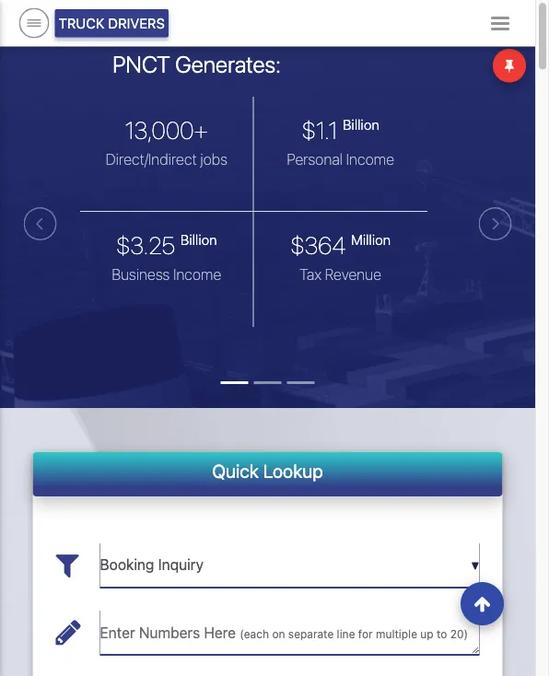 Task type: locate. For each thing, give the bounding box(es) containing it.
quick
[[212, 460, 259, 482]]

on
[[272, 628, 285, 641]]

pnct
[[113, 51, 170, 78]]

billion inside $1.1 billion
[[343, 117, 380, 133]]

truck
[[59, 15, 105, 31]]

None text field
[[100, 543, 480, 588], [100, 610, 480, 655], [100, 543, 480, 588], [100, 610, 480, 655]]

0 horizontal spatial billion
[[181, 232, 217, 248]]

billion up the personal income
[[343, 117, 380, 133]]

1 vertical spatial billion
[[181, 232, 217, 248]]

line
[[337, 628, 355, 641]]

revenue
[[325, 266, 382, 284]]

billion
[[343, 117, 380, 133], [181, 232, 217, 248]]

welcome to port newmark container terminal image
[[0, 40, 549, 512]]

0 vertical spatial billion
[[343, 117, 380, 133]]

1 horizontal spatial income
[[346, 151, 394, 168]]

income down $1.1 billion
[[346, 151, 394, 168]]

1 vertical spatial income
[[173, 266, 221, 284]]

generates:
[[175, 51, 281, 78]]

up
[[421, 628, 434, 641]]

(each
[[240, 628, 269, 641]]

$364
[[290, 231, 346, 260]]

billion for $3.25
[[181, 232, 217, 248]]

income
[[346, 151, 394, 168], [173, 266, 221, 284]]

business
[[112, 266, 170, 284]]

enter
[[100, 624, 135, 642]]

million
[[351, 232, 391, 248]]

$3.25 billion
[[116, 231, 217, 260]]

$1.1
[[302, 116, 338, 144]]

$1.1 billion
[[302, 116, 380, 144]]

1 horizontal spatial billion
[[343, 117, 380, 133]]

to
[[437, 628, 447, 641]]

lookup
[[263, 460, 323, 482]]

20)
[[450, 628, 468, 641]]

0 horizontal spatial income
[[173, 266, 221, 284]]

billion inside $3.25 billion
[[181, 232, 217, 248]]

billion up business income
[[181, 232, 217, 248]]

here
[[204, 624, 236, 642]]

0 vertical spatial income
[[346, 151, 394, 168]]

income down $3.25 billion
[[173, 266, 221, 284]]

$3.25
[[116, 231, 175, 260]]

13,000+
[[125, 116, 208, 144]]

jobs
[[200, 151, 228, 168]]



Task type: vqa. For each thing, say whether or not it's contained in the screenshot.
'SAFETY'
no



Task type: describe. For each thing, give the bounding box(es) containing it.
quick lookup
[[212, 460, 323, 482]]

separate
[[288, 628, 334, 641]]

tax revenue
[[300, 266, 382, 284]]

truck drivers link
[[55, 9, 169, 37]]

income for $3.25
[[173, 266, 221, 284]]

$364 million
[[290, 231, 391, 260]]

tax
[[300, 266, 322, 284]]

income for $1.1
[[346, 151, 394, 168]]

truck drivers
[[59, 15, 165, 31]]

for
[[358, 628, 373, 641]]

pnct generates:
[[113, 51, 281, 78]]

billion for $1.1
[[343, 117, 380, 133]]

multiple
[[376, 628, 417, 641]]

direct/indirect
[[106, 151, 197, 168]]

▼
[[471, 560, 480, 572]]

personal
[[287, 151, 343, 168]]

13,000+ direct/indirect jobs
[[106, 116, 228, 168]]

enter numbers here (each on separate line for multiple up to 20)
[[100, 624, 468, 642]]

business income
[[112, 266, 221, 284]]

numbers
[[139, 624, 200, 642]]

drivers
[[108, 15, 165, 31]]

personal income
[[287, 151, 394, 168]]



